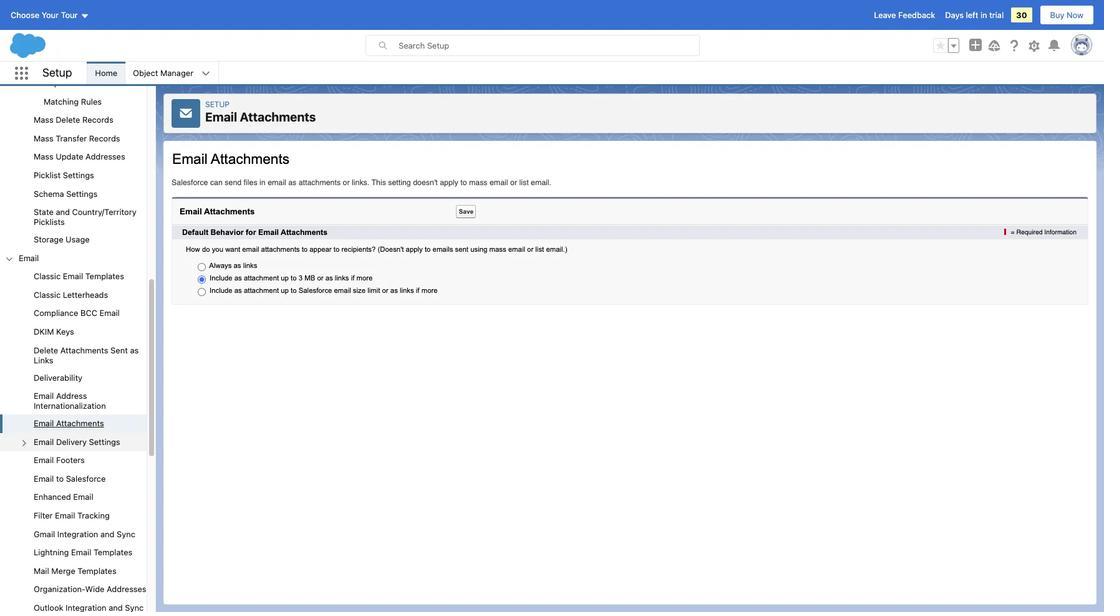 Task type: locate. For each thing, give the bounding box(es) containing it.
classic
[[34, 272, 61, 282], [34, 290, 61, 300]]

email attachments tree item
[[0, 415, 147, 434]]

email inside tree item
[[34, 419, 54, 429]]

attachments inside 'delete attachments sent as links'
[[60, 345, 108, 355]]

and left sync
[[100, 530, 115, 540]]

1 horizontal spatial and
[[100, 530, 115, 540]]

leave feedback
[[874, 10, 936, 20]]

1 vertical spatial addresses
[[107, 585, 146, 595]]

enhanced email
[[34, 493, 93, 503]]

templates up the wide
[[78, 566, 116, 576]]

addresses inside group
[[107, 585, 146, 595]]

email down the enhanced email link
[[55, 511, 75, 521]]

trial
[[990, 10, 1004, 20]]

email left to
[[34, 474, 54, 484]]

keys
[[56, 327, 74, 337]]

1 vertical spatial attachments
[[60, 345, 108, 355]]

filter
[[34, 511, 53, 521]]

email down setup link
[[205, 110, 237, 124]]

email up email footers
[[34, 437, 54, 447]]

tracking
[[77, 511, 110, 521]]

days
[[946, 10, 964, 20]]

mass delete records
[[34, 115, 113, 125]]

0 vertical spatial setup
[[42, 66, 72, 79]]

addresses for organization-wide addresses
[[107, 585, 146, 595]]

deliverability link
[[34, 373, 82, 384]]

and
[[56, 207, 70, 217], [100, 530, 115, 540]]

lightning
[[34, 548, 69, 558]]

email
[[205, 110, 237, 124], [19, 253, 39, 263], [63, 272, 83, 282], [100, 309, 120, 319], [34, 391, 54, 401], [34, 419, 54, 429], [34, 437, 54, 447], [34, 456, 54, 466], [34, 474, 54, 484], [73, 493, 93, 503], [55, 511, 75, 521], [71, 548, 91, 558]]

templates for lightning email templates
[[94, 548, 132, 558]]

2 classic from the top
[[34, 290, 61, 300]]

email up 'classic letterheads'
[[63, 272, 83, 282]]

1 horizontal spatial setup
[[205, 100, 230, 109]]

templates for classic email templates
[[85, 272, 124, 282]]

email right bcc
[[100, 309, 120, 319]]

templates for mail merge templates
[[78, 566, 116, 576]]

1 vertical spatial records
[[89, 133, 120, 143]]

settings right delivery
[[89, 437, 120, 447]]

mass left transfer
[[34, 133, 53, 143]]

settings inside picklist settings link
[[63, 170, 94, 180]]

filter email tracking
[[34, 511, 110, 521]]

1 vertical spatial classic
[[34, 290, 61, 300]]

schema settings link
[[34, 189, 98, 200]]

1 mass from the top
[[34, 115, 53, 125]]

attachments inside tree item
[[56, 419, 104, 429]]

picklist
[[34, 170, 61, 180]]

email down deliverability link
[[34, 391, 54, 401]]

email down gmail integration and sync link
[[71, 548, 91, 558]]

2 vertical spatial templates
[[78, 566, 116, 576]]

sync
[[117, 530, 135, 540]]

email delivery settings
[[34, 437, 120, 447]]

mail
[[34, 566, 49, 576]]

salesforce
[[66, 474, 106, 484]]

1 classic from the top
[[34, 272, 61, 282]]

mass inside 'link'
[[34, 115, 53, 125]]

mass down matching
[[34, 115, 53, 125]]

enhanced
[[34, 493, 71, 503]]

group
[[0, 0, 147, 249], [934, 38, 960, 53], [0, 56, 147, 111], [0, 268, 147, 613]]

0 vertical spatial records
[[82, 115, 113, 125]]

settings inside 'email delivery settings' link
[[89, 437, 120, 447]]

0 vertical spatial mass
[[34, 115, 53, 125]]

0 vertical spatial templates
[[85, 272, 124, 282]]

templates inside the lightning email templates link
[[94, 548, 132, 558]]

email attachments link
[[34, 419, 104, 430]]

records
[[82, 115, 113, 125], [89, 133, 120, 143]]

1 vertical spatial settings
[[66, 189, 98, 199]]

classic inside classic email templates 'link'
[[34, 272, 61, 282]]

settings down 'mass update addresses' link
[[63, 170, 94, 180]]

0 horizontal spatial setup
[[42, 66, 72, 79]]

setup inside setup email attachments
[[205, 100, 230, 109]]

delete
[[56, 115, 80, 125], [34, 345, 58, 355]]

1 vertical spatial delete
[[34, 345, 58, 355]]

duplicate
[[44, 78, 79, 88]]

email to salesforce
[[34, 474, 106, 484]]

Search Setup text field
[[399, 36, 700, 56]]

settings for schema settings
[[66, 189, 98, 199]]

0 vertical spatial and
[[56, 207, 70, 217]]

1 vertical spatial and
[[100, 530, 115, 540]]

classic up compliance
[[34, 290, 61, 300]]

state and country/territory picklists link
[[34, 207, 147, 227]]

0 vertical spatial rules
[[82, 78, 102, 88]]

1 vertical spatial setup
[[205, 100, 230, 109]]

0 vertical spatial addresses
[[86, 152, 125, 162]]

and inside gmail integration and sync link
[[100, 530, 115, 540]]

delete down matching rules link
[[56, 115, 80, 125]]

and down schema settings link
[[56, 207, 70, 217]]

rules down home
[[82, 78, 102, 88]]

group containing classic email templates
[[0, 268, 147, 613]]

as
[[130, 345, 139, 355]]

settings inside schema settings link
[[66, 189, 98, 199]]

enhanced email link
[[34, 493, 93, 504]]

object manager
[[133, 68, 194, 78]]

wide
[[85, 585, 105, 595]]

storage
[[34, 235, 63, 245]]

settings up state and country/territory picklists
[[66, 189, 98, 199]]

rules up mass delete records
[[81, 97, 102, 106]]

lightning email templates link
[[34, 548, 132, 559]]

templates inside classic email templates 'link'
[[85, 272, 124, 282]]

schema
[[34, 189, 64, 199]]

0 vertical spatial attachments
[[240, 110, 316, 124]]

1 vertical spatial templates
[[94, 548, 132, 558]]

email inside 'link'
[[34, 456, 54, 466]]

mass for mass transfer records
[[34, 133, 53, 143]]

email inside "link"
[[55, 511, 75, 521]]

deliverability
[[34, 373, 82, 383]]

0 vertical spatial settings
[[63, 170, 94, 180]]

records inside mass transfer records link
[[89, 133, 120, 143]]

templates down sync
[[94, 548, 132, 558]]

mass update addresses
[[34, 152, 125, 162]]

object
[[133, 68, 158, 78]]

letterheads
[[63, 290, 108, 300]]

state
[[34, 207, 54, 217]]

setup email attachments
[[205, 100, 316, 124]]

classic for classic letterheads
[[34, 290, 61, 300]]

2 vertical spatial attachments
[[56, 419, 104, 429]]

sent
[[111, 345, 128, 355]]

picklist settings
[[34, 170, 94, 180]]

0 vertical spatial classic
[[34, 272, 61, 282]]

choose your tour button
[[10, 5, 90, 25]]

picklist settings link
[[34, 170, 94, 181]]

2 mass from the top
[[34, 133, 53, 143]]

1 vertical spatial rules
[[81, 97, 102, 106]]

addresses down mass transfer records link
[[86, 152, 125, 162]]

records up mass transfer records
[[82, 115, 113, 125]]

templates inside mail merge templates link
[[78, 566, 116, 576]]

delete down dkim
[[34, 345, 58, 355]]

settings
[[63, 170, 94, 180], [66, 189, 98, 199], [89, 437, 120, 447]]

mass
[[34, 115, 53, 125], [34, 133, 53, 143], [34, 152, 53, 162]]

addresses right the wide
[[107, 585, 146, 595]]

0 horizontal spatial and
[[56, 207, 70, 217]]

email left footers
[[34, 456, 54, 466]]

1 vertical spatial mass
[[34, 133, 53, 143]]

2 vertical spatial settings
[[89, 437, 120, 447]]

email down internationalization
[[34, 419, 54, 429]]

email to salesforce link
[[34, 474, 106, 485]]

mass update addresses link
[[34, 152, 125, 163]]

mass up picklist
[[34, 152, 53, 162]]

records inside 'mass delete records' 'link'
[[82, 115, 113, 125]]

and inside state and country/territory picklists
[[56, 207, 70, 217]]

mail merge templates link
[[34, 566, 116, 577]]

choose
[[11, 10, 39, 20]]

2 vertical spatial mass
[[34, 152, 53, 162]]

setup
[[42, 66, 72, 79], [205, 100, 230, 109]]

delete inside 'delete attachments sent as links'
[[34, 345, 58, 355]]

0 vertical spatial delete
[[56, 115, 80, 125]]

matching
[[44, 97, 79, 106]]

templates up letterheads
[[85, 272, 124, 282]]

templates
[[85, 272, 124, 282], [94, 548, 132, 558], [78, 566, 116, 576]]

footers
[[56, 456, 85, 466]]

records up the mass update addresses
[[89, 133, 120, 143]]

mail merge templates
[[34, 566, 116, 576]]

email footers
[[34, 456, 85, 466]]

email inside setup email attachments
[[205, 110, 237, 124]]

organization-wide addresses
[[34, 585, 146, 595]]

left
[[966, 10, 979, 20]]

3 mass from the top
[[34, 152, 53, 162]]

to
[[56, 474, 64, 484]]

classic down email link at the left top
[[34, 272, 61, 282]]

classic inside classic letterheads 'link'
[[34, 290, 61, 300]]

email down storage
[[19, 253, 39, 263]]



Task type: vqa. For each thing, say whether or not it's contained in the screenshot.
topmost Addresses
yes



Task type: describe. For each thing, give the bounding box(es) containing it.
filter email tracking link
[[34, 511, 110, 522]]

state and country/territory picklists
[[34, 207, 136, 227]]

mass for mass update addresses
[[34, 152, 53, 162]]

email inside 'link'
[[63, 272, 83, 282]]

gmail integration and sync
[[34, 530, 135, 540]]

home
[[95, 68, 117, 78]]

home link
[[88, 62, 125, 84]]

compliance
[[34, 309, 78, 319]]

email down salesforce
[[73, 493, 93, 503]]

choose your tour
[[11, 10, 78, 20]]

rules for matching rules
[[81, 97, 102, 106]]

dkim
[[34, 327, 54, 337]]

delete attachments sent as links
[[34, 345, 139, 365]]

schema settings
[[34, 189, 98, 199]]

classic letterheads
[[34, 290, 108, 300]]

attachments inside setup email attachments
[[240, 110, 316, 124]]

email address internationalization
[[34, 391, 106, 411]]

manager
[[160, 68, 194, 78]]

leave feedback link
[[874, 10, 936, 20]]

classic letterheads link
[[34, 290, 108, 301]]

email address internationalization link
[[34, 391, 147, 411]]

gmail
[[34, 530, 55, 540]]

tour
[[61, 10, 78, 20]]

integration
[[57, 530, 98, 540]]

records for mass delete records
[[82, 115, 113, 125]]

mass for mass delete records
[[34, 115, 53, 125]]

gmail integration and sync link
[[34, 530, 135, 541]]

mass transfer records
[[34, 133, 120, 143]]

matching rules
[[44, 97, 102, 106]]

compliance bcc email
[[34, 309, 120, 319]]

feedback
[[899, 10, 936, 20]]

setup link
[[205, 100, 230, 109]]

buy
[[1051, 10, 1065, 20]]

duplicate rules link
[[44, 78, 102, 89]]

attachments for delete attachments sent as links
[[60, 345, 108, 355]]

transfer
[[56, 133, 87, 143]]

organization-wide addresses link
[[34, 585, 146, 596]]

email inside email address internationalization
[[34, 391, 54, 401]]

storage usage
[[34, 235, 90, 245]]

usage
[[66, 235, 90, 245]]

leave
[[874, 10, 896, 20]]

settings for picklist settings
[[63, 170, 94, 180]]

in
[[981, 10, 988, 20]]

picklists
[[34, 217, 65, 227]]

email delivery settings link
[[34, 437, 120, 448]]

email footers link
[[34, 456, 85, 467]]

setup for setup
[[42, 66, 72, 79]]

duplicate rules
[[44, 78, 102, 88]]

mass transfer records link
[[34, 133, 120, 144]]

dkim keys
[[34, 327, 74, 337]]

days left in trial
[[946, 10, 1004, 20]]

email tree item
[[0, 249, 147, 613]]

30
[[1017, 10, 1027, 20]]

bcc
[[80, 309, 97, 319]]

attachments for email attachments
[[56, 419, 104, 429]]

merge
[[51, 566, 75, 576]]

addresses for mass update addresses
[[86, 152, 125, 162]]

now
[[1067, 10, 1084, 20]]

classic for classic email templates
[[34, 272, 61, 282]]

object manager link
[[126, 62, 201, 84]]

organization-
[[34, 585, 85, 595]]

email link
[[19, 253, 39, 264]]

classic email templates
[[34, 272, 124, 282]]

dkim keys link
[[34, 327, 74, 338]]

your
[[42, 10, 59, 20]]

matching rules link
[[44, 97, 102, 107]]

country/territory
[[72, 207, 136, 217]]

address
[[56, 391, 87, 401]]

setup for setup email attachments
[[205, 100, 230, 109]]

delete attachments sent as links link
[[34, 345, 147, 365]]

links
[[34, 355, 53, 365]]

classic email templates link
[[34, 272, 124, 283]]

rules for duplicate rules
[[82, 78, 102, 88]]

storage usage link
[[34, 235, 90, 246]]

buy now button
[[1040, 5, 1095, 25]]

update
[[56, 152, 83, 162]]

lightning email templates
[[34, 548, 132, 558]]

email delivery settings tree item
[[0, 434, 147, 452]]

delete inside 'link'
[[56, 115, 80, 125]]

internationalization
[[34, 401, 106, 411]]

records for mass transfer records
[[89, 133, 120, 143]]

email attachments
[[34, 419, 104, 429]]

compliance bcc email link
[[34, 309, 120, 320]]



